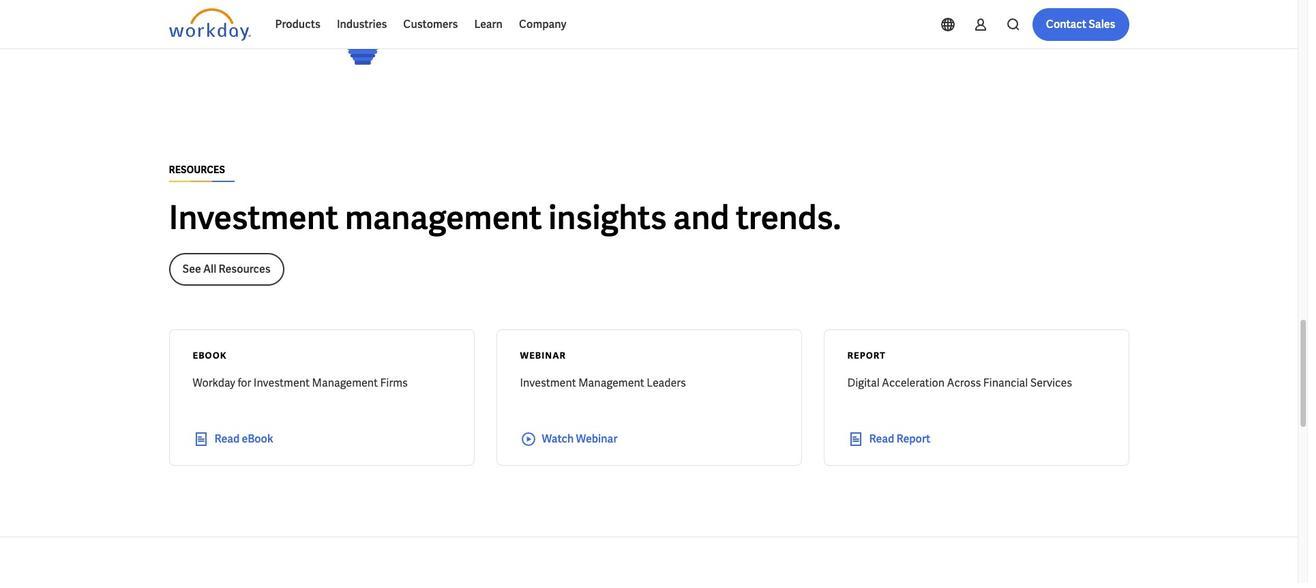 Task type: vqa. For each thing, say whether or not it's contained in the screenshot.
Make
yes



Task type: describe. For each thing, give the bounding box(es) containing it.
report inside button
[[897, 432, 931, 446]]

0 vertical spatial webinar
[[520, 350, 566, 362]]

customers button
[[395, 8, 466, 41]]

industries
[[337, 17, 387, 31]]

1 horizontal spatial new
[[694, 13, 719, 31]]

2 management from the left
[[579, 376, 645, 390]]

'' image
[[251, 0, 475, 76]]

build
[[660, 13, 691, 31]]

faster,
[[653, 0, 691, 12]]

workday
[[193, 376, 235, 390]]

learn button
[[466, 8, 511, 41]]

to
[[755, 13, 768, 31]]

learn
[[474, 17, 503, 31]]

investment management leaders
[[520, 376, 686, 390]]

1 management from the left
[[312, 376, 378, 390]]

management
[[345, 197, 542, 239]]

1 vertical spatial new
[[496, 32, 522, 50]]

read for read ebook
[[215, 432, 240, 446]]

company
[[519, 17, 567, 31]]

digital acceleration across financial services
[[848, 376, 1073, 390]]

business
[[533, 0, 588, 12]]

make
[[496, 0, 531, 12]]

of
[[546, 13, 559, 31]]

financial
[[984, 376, 1028, 390]]

make business decisions faster, see into all corners of operations, and build new apps to meet new needs.
[[496, 0, 803, 50]]

customers
[[403, 17, 458, 31]]

firms
[[380, 376, 408, 390]]

read report button
[[848, 431, 1106, 448]]

read ebook button
[[193, 431, 451, 448]]

investment for investment management leaders
[[520, 376, 576, 390]]

products
[[275, 17, 321, 31]]

company button
[[511, 8, 575, 41]]

read ebook
[[215, 432, 273, 446]]

for
[[238, 376, 251, 390]]

all
[[203, 262, 216, 276]]

see
[[183, 262, 201, 276]]

watch
[[542, 432, 574, 446]]

contact sales link
[[1033, 8, 1129, 41]]

digital
[[848, 376, 880, 390]]



Task type: locate. For each thing, give the bounding box(es) containing it.
meet
[[771, 13, 803, 31]]

operations,
[[561, 13, 631, 31]]

new down see
[[694, 13, 719, 31]]

webinar right watch
[[576, 432, 618, 446]]

0 horizontal spatial new
[[496, 32, 522, 50]]

investment right "for"
[[254, 376, 310, 390]]

corners
[[496, 13, 543, 31]]

investment for investment management insights and trends.
[[169, 197, 339, 239]]

management left leaders on the bottom of page
[[579, 376, 645, 390]]

contact sales
[[1046, 17, 1116, 31]]

acceleration
[[882, 376, 945, 390]]

1 read from the left
[[215, 432, 240, 446]]

watch webinar button
[[520, 431, 778, 448]]

products button
[[267, 8, 329, 41]]

read
[[215, 432, 240, 446], [870, 432, 895, 446]]

1 horizontal spatial read
[[870, 432, 895, 446]]

1 vertical spatial ebook
[[242, 432, 273, 446]]

0 horizontal spatial and
[[634, 13, 657, 31]]

0 vertical spatial ebook
[[193, 350, 227, 362]]

new down corners
[[496, 32, 522, 50]]

0 horizontal spatial read
[[215, 432, 240, 446]]

1 vertical spatial webinar
[[576, 432, 618, 446]]

investment
[[169, 197, 339, 239], [254, 376, 310, 390], [520, 376, 576, 390]]

needs.
[[525, 32, 566, 50]]

into
[[718, 0, 742, 12]]

ebook up workday
[[193, 350, 227, 362]]

webinar inside watch webinar button
[[576, 432, 618, 446]]

across
[[947, 376, 981, 390]]

resources
[[169, 164, 225, 176]]

0 horizontal spatial webinar
[[520, 350, 566, 362]]

ebook inside the read ebook 'button'
[[242, 432, 273, 446]]

services
[[1031, 376, 1073, 390]]

read inside 'button'
[[215, 432, 240, 446]]

go to the homepage image
[[169, 8, 251, 41]]

1 horizontal spatial webinar
[[576, 432, 618, 446]]

0 horizontal spatial report
[[848, 350, 886, 362]]

see all resources link
[[169, 253, 284, 286]]

industries button
[[329, 8, 395, 41]]

management left firms
[[312, 376, 378, 390]]

see
[[693, 0, 715, 12]]

and inside make business decisions faster, see into all corners of operations, and build new apps to meet new needs.
[[634, 13, 657, 31]]

new
[[694, 13, 719, 31], [496, 32, 522, 50]]

read down workday
[[215, 432, 240, 446]]

apps
[[722, 13, 752, 31]]

see all resources
[[183, 262, 271, 276]]

1 vertical spatial report
[[897, 432, 931, 446]]

management
[[312, 376, 378, 390], [579, 376, 645, 390]]

resources
[[219, 262, 271, 276]]

0 vertical spatial new
[[694, 13, 719, 31]]

ebook down "for"
[[242, 432, 273, 446]]

workday for investment management firms
[[193, 376, 408, 390]]

0 horizontal spatial ebook
[[193, 350, 227, 362]]

read for read report
[[870, 432, 895, 446]]

investment up watch
[[520, 376, 576, 390]]

contact
[[1046, 17, 1087, 31]]

webinar
[[520, 350, 566, 362], [576, 432, 618, 446]]

1 horizontal spatial ebook
[[242, 432, 273, 446]]

and
[[634, 13, 657, 31], [673, 197, 730, 239]]

1 vertical spatial and
[[673, 197, 730, 239]]

1 horizontal spatial management
[[579, 376, 645, 390]]

webinar up investment management leaders
[[520, 350, 566, 362]]

all
[[745, 0, 760, 12]]

report
[[848, 350, 886, 362], [897, 432, 931, 446]]

report down acceleration
[[897, 432, 931, 446]]

investment up resources
[[169, 197, 339, 239]]

investment management insights and trends.
[[169, 197, 841, 239]]

2 read from the left
[[870, 432, 895, 446]]

decisions
[[591, 0, 650, 12]]

watch webinar
[[542, 432, 618, 446]]

insights
[[549, 197, 667, 239]]

leaders
[[647, 376, 686, 390]]

sales
[[1089, 17, 1116, 31]]

1 horizontal spatial and
[[673, 197, 730, 239]]

0 vertical spatial and
[[634, 13, 657, 31]]

read report
[[870, 432, 931, 446]]

ebook
[[193, 350, 227, 362], [242, 432, 273, 446]]

0 vertical spatial report
[[848, 350, 886, 362]]

report up digital
[[848, 350, 886, 362]]

read inside button
[[870, 432, 895, 446]]

1 horizontal spatial report
[[897, 432, 931, 446]]

trends.
[[736, 197, 841, 239]]

read down digital
[[870, 432, 895, 446]]

0 horizontal spatial management
[[312, 376, 378, 390]]



